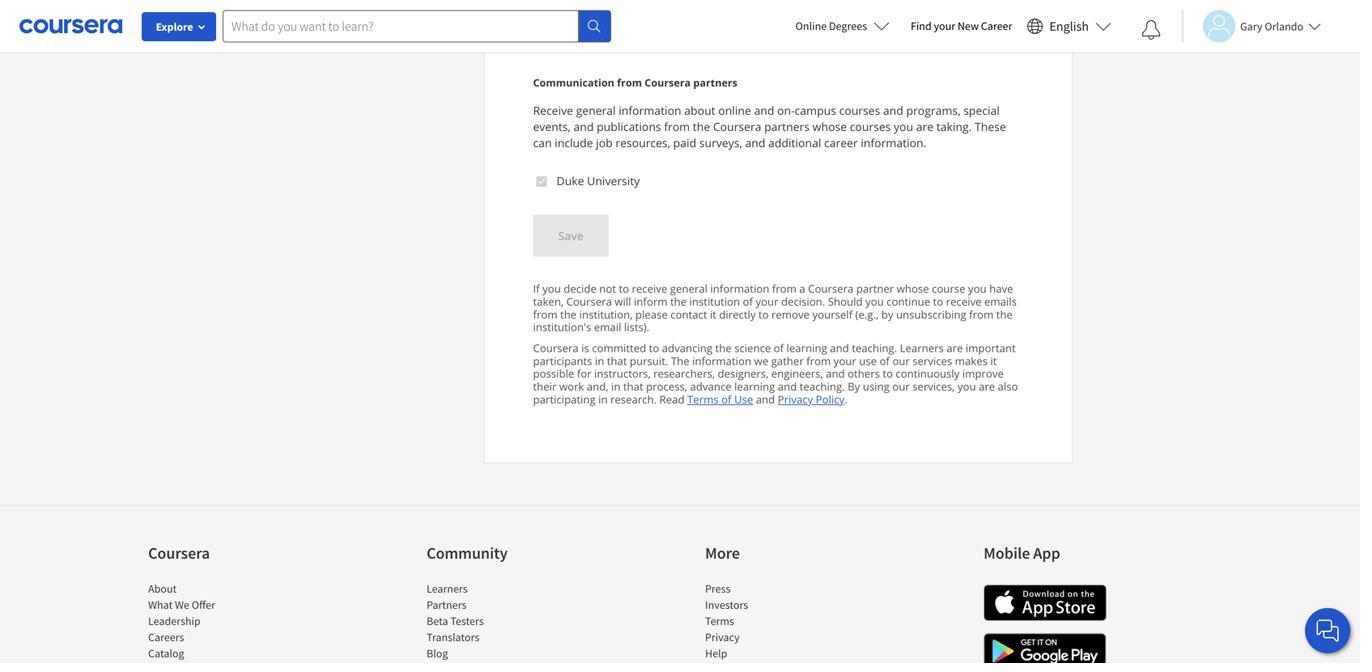 Task type: describe. For each thing, give the bounding box(es) containing it.
0 vertical spatial that
[[607, 354, 627, 369]]

explore button
[[142, 12, 216, 41]]

information inside if you decide not to receive general information from a coursera partner whose course you have taken,           coursera will inform the institution of your decision.  should you continue to receive emails from the           institution, please contact it directly to remove yourself           (e.g., by unsubscribing from the institution's email lists).
[[710, 282, 770, 296]]

whose inside receive general information about online and on-campus courses and programs, special events, and publications from the coursera partners whose courses you are taking. these can include job resources, paid surveys, and additional career information.
[[813, 119, 847, 134]]

gary
[[1240, 19, 1263, 34]]

campus
[[795, 103, 836, 118]]

1 vertical spatial learning
[[734, 380, 775, 394]]

you left have
[[968, 282, 987, 296]]

1 our from the top
[[893, 354, 910, 369]]

your for teaching.
[[834, 354, 856, 369]]

1 vertical spatial that
[[623, 380, 643, 394]]

press investors terms privacy help
[[705, 582, 748, 662]]

to down the lists).
[[649, 341, 659, 356]]

general inside receive general information about online and on-campus courses and programs, special events, and publications from the coursera partners whose courses you are taking. these can include job resources, paid surveys, and additional career information.
[[576, 103, 616, 118]]

by
[[848, 380, 860, 394]]

resources,
[[616, 135, 670, 151]]

directly
[[719, 307, 756, 322]]

get it on google play image
[[984, 634, 1107, 664]]

have
[[990, 282, 1013, 296]]

privacy link
[[705, 631, 740, 645]]

advancing
[[662, 341, 713, 356]]

degrees
[[829, 19, 867, 33]]

find your new career
[[911, 19, 1012, 33]]

from left "a"
[[772, 282, 797, 296]]

we
[[175, 598, 189, 613]]

online
[[718, 103, 751, 118]]

programs,
[[906, 103, 961, 118]]

include
[[555, 135, 593, 151]]

additional
[[768, 135, 821, 151]]

2 vertical spatial are
[[979, 380, 995, 394]]

general inside if you decide not to receive general information from a coursera partner whose course you have taken,           coursera will inform the institution of your decision.  should you continue to receive emails from the           institution, please contact it directly to remove yourself           (e.g., by unsubscribing from the institution's email lists).
[[670, 282, 708, 296]]

their
[[533, 380, 557, 394]]

partners inside receive general information about online and on-campus courses and programs, special events, and publications from the coursera partners whose courses you are taking. these can include job resources, paid surveys, and additional career information.
[[764, 119, 810, 134]]

translators link
[[427, 631, 479, 645]]

investors
[[705, 598, 748, 613]]

1 horizontal spatial receive
[[946, 295, 982, 309]]

not
[[599, 282, 616, 296]]

list for community
[[427, 581, 564, 664]]

coursera up yourself
[[808, 282, 854, 296]]

0 horizontal spatial receive
[[632, 282, 667, 296]]

about
[[684, 103, 715, 118]]

1 vertical spatial teaching.
[[800, 380, 845, 394]]

and right surveys,
[[745, 135, 765, 151]]

your inside find your new career link
[[934, 19, 956, 33]]

leadership link
[[148, 615, 201, 629]]

a
[[799, 282, 805, 296]]

institution,
[[579, 307, 633, 322]]

about
[[148, 582, 177, 597]]

decide
[[564, 282, 597, 296]]

and right use
[[756, 393, 775, 407]]

instructors,
[[594, 367, 651, 381]]

should
[[828, 295, 863, 309]]

and left "on-"
[[754, 103, 774, 118]]

mobile
[[984, 544, 1030, 564]]

can
[[533, 135, 552, 151]]

will
[[615, 295, 631, 309]]

publications
[[597, 119, 661, 134]]

0 vertical spatial learning
[[787, 341, 827, 356]]

learners link
[[427, 582, 468, 597]]

career
[[824, 135, 858, 151]]

makes
[[955, 354, 988, 369]]

of left use
[[722, 393, 732, 407]]

from inside receive general information about online and on-campus courses and programs, special events, and publications from the coursera partners whose courses you are taking. these can include job resources, paid surveys, and additional career information.
[[664, 119, 690, 134]]

email
[[594, 320, 621, 335]]

the inside receive general information about online and on-campus courses and programs, special events, and publications from the coursera partners whose courses you are taking. these can include job resources, paid surveys, and additional career information.
[[693, 119, 710, 134]]

information inside receive general information about online and on-campus courses and programs, special events, and publications from the coursera partners whose courses you are taking. these can include job resources, paid surveys, and additional career information.
[[619, 103, 681, 118]]

find
[[911, 19, 932, 33]]

terms link
[[705, 615, 734, 629]]

gary orlando button
[[1182, 10, 1321, 43]]

learners partners beta testers translators blog
[[427, 582, 484, 662]]

blog
[[427, 647, 448, 662]]

use
[[859, 354, 877, 369]]

about link
[[148, 582, 177, 597]]

emails
[[984, 295, 1017, 309]]

of right use
[[880, 354, 890, 369]]

using
[[863, 380, 890, 394]]

press
[[705, 582, 731, 597]]

careers
[[148, 631, 184, 645]]

yourself
[[813, 307, 853, 322]]

the down have
[[996, 307, 1013, 322]]

services,
[[913, 380, 955, 394]]

0 horizontal spatial partners
[[693, 76, 738, 89]]

also
[[998, 380, 1018, 394]]

press link
[[705, 582, 731, 597]]

What do you want to learn? text field
[[223, 10, 579, 43]]

explore
[[156, 19, 193, 34]]

by
[[882, 307, 894, 322]]

what
[[148, 598, 173, 613]]

designers,
[[718, 367, 769, 381]]

find your new career link
[[903, 16, 1020, 36]]

more
[[705, 544, 740, 564]]

others
[[848, 367, 880, 381]]

english
[[1050, 18, 1089, 34]]

2 our from the top
[[892, 380, 910, 394]]

it inside if you decide not to receive general information from a coursera partner whose course you have taken,           coursera will inform the institution of your decision.  should you continue to receive emails from the           institution, please contact it directly to remove yourself           (e.g., by unsubscribing from the institution's email lists).
[[710, 307, 717, 322]]

testers
[[450, 615, 484, 629]]

these
[[975, 119, 1006, 134]]

and up include
[[574, 119, 594, 134]]

university
[[587, 173, 640, 189]]

coursera up email
[[566, 295, 612, 309]]

advance
[[690, 380, 732, 394]]

beta testers link
[[427, 615, 484, 629]]

institution
[[689, 295, 740, 309]]

english button
[[1020, 0, 1118, 53]]

to right the continue
[[933, 295, 943, 309]]

from down have
[[969, 307, 994, 322]]

you right should
[[866, 295, 884, 309]]

1 vertical spatial courses
[[850, 119, 891, 134]]

unsubscribing
[[896, 307, 967, 322]]

coursera inside receive general information about online and on-campus courses and programs, special events, and publications from the coursera partners whose courses you are taking. these can include job resources, paid surveys, and additional career information.
[[713, 119, 761, 134]]

and left "by"
[[826, 367, 845, 381]]

communication
[[533, 76, 615, 89]]

list for coursera
[[148, 581, 286, 664]]

important
[[966, 341, 1016, 356]]

you inside receive general information about online and on-campus courses and programs, special events, and publications from the coursera partners whose courses you are taking. these can include job resources, paid surveys, and additional career information.
[[894, 119, 913, 134]]

partners
[[427, 598, 467, 613]]

work
[[559, 380, 584, 394]]

save
[[558, 228, 584, 244]]



Task type: locate. For each thing, give the bounding box(es) containing it.
1 horizontal spatial are
[[947, 341, 963, 356]]

pursuit.
[[630, 354, 668, 369]]

your right 'find'
[[934, 19, 956, 33]]

0 vertical spatial general
[[576, 103, 616, 118]]

gary orlando
[[1240, 19, 1304, 34]]

are left important in the right of the page
[[947, 341, 963, 356]]

1 horizontal spatial your
[[834, 354, 856, 369]]

if you decide not to receive general information from a coursera partner whose course you have taken,           coursera will inform the institution of your decision.  should you continue to receive emails from the           institution, please contact it directly to remove yourself           (e.g., by unsubscribing from the institution's email lists).
[[533, 282, 1017, 335]]

special
[[964, 103, 1000, 118]]

information
[[619, 103, 681, 118], [710, 282, 770, 296], [692, 354, 751, 369]]

list for more
[[705, 581, 843, 664]]

2 vertical spatial your
[[834, 354, 856, 369]]

decision.
[[781, 295, 825, 309]]

terms
[[687, 393, 719, 407], [705, 615, 734, 629]]

community
[[427, 544, 508, 564]]

1 horizontal spatial list
[[427, 581, 564, 664]]

your left use
[[834, 354, 856, 369]]

1 vertical spatial it
[[991, 354, 997, 369]]

general up contact
[[670, 282, 708, 296]]

committed
[[592, 341, 646, 356]]

read
[[660, 393, 685, 407]]

list
[[148, 581, 286, 664], [427, 581, 564, 664], [705, 581, 843, 664]]

1 list from the left
[[148, 581, 286, 664]]

online degrees button
[[783, 8, 903, 44]]

courses up career
[[839, 103, 880, 118]]

in left research.
[[598, 393, 608, 407]]

whose inside if you decide not to receive general information from a coursera partner whose course you have taken,           coursera will inform the institution of your decision.  should you continue to receive emails from the           institution, please contact it directly to remove yourself           (e.g., by unsubscribing from the institution's email lists).
[[897, 282, 929, 296]]

of right we
[[774, 341, 784, 356]]

science
[[735, 341, 771, 356]]

1 horizontal spatial learning
[[787, 341, 827, 356]]

the down the about
[[693, 119, 710, 134]]

learners up "continuously" on the right bottom
[[900, 341, 944, 356]]

our right using
[[892, 380, 910, 394]]

privacy down "engineers,"
[[778, 393, 813, 407]]

are
[[916, 119, 934, 134], [947, 341, 963, 356], [979, 380, 995, 394]]

orlando
[[1265, 19, 1304, 34]]

in right is
[[595, 354, 604, 369]]

courses up information.
[[850, 119, 891, 134]]

0 vertical spatial privacy
[[778, 393, 813, 407]]

gather
[[771, 354, 804, 369]]

receive left emails
[[946, 295, 982, 309]]

you down makes
[[958, 380, 976, 394]]

you inside coursera is committed to advancing the science of learning and teaching. learners are important participants in that pursuit. the information we gather from your use of our services makes it possible for instructors, researchers, designers, engineers, and others to continuously improve their                 work and, in that process, advance learning and teaching. by using our services, you are also participating in research. read
[[958, 380, 976, 394]]

list containing about
[[148, 581, 286, 664]]

0 horizontal spatial list
[[148, 581, 286, 664]]

1 horizontal spatial teaching.
[[852, 341, 897, 356]]

taking.
[[937, 119, 972, 134]]

continuously
[[896, 367, 960, 381]]

the inside coursera is committed to advancing the science of learning and teaching. learners are important participants in that pursuit. the information we gather from your use of our services makes it possible for instructors, researchers, designers, engineers, and others to continuously improve their                 work and, in that process, advance learning and teaching. by using our services, you are also participating in research. read
[[715, 341, 732, 356]]

0 vertical spatial are
[[916, 119, 934, 134]]

0 vertical spatial information
[[619, 103, 681, 118]]

leadership
[[148, 615, 201, 629]]

your
[[934, 19, 956, 33], [756, 295, 779, 309], [834, 354, 856, 369]]

paid
[[673, 135, 696, 151]]

if
[[533, 282, 540, 296]]

whose up unsubscribing
[[897, 282, 929, 296]]

taken,
[[533, 295, 564, 309]]

0 horizontal spatial general
[[576, 103, 616, 118]]

general
[[576, 103, 616, 118], [670, 282, 708, 296]]

1 horizontal spatial partners
[[764, 119, 810, 134]]

0 vertical spatial courses
[[839, 103, 880, 118]]

duke
[[557, 173, 584, 189]]

2 horizontal spatial your
[[934, 19, 956, 33]]

2 vertical spatial information
[[692, 354, 751, 369]]

information up advance at right bottom
[[692, 354, 751, 369]]

in right and,
[[611, 380, 621, 394]]

information up "directly"
[[710, 282, 770, 296]]

your for coursera
[[756, 295, 779, 309]]

1 vertical spatial are
[[947, 341, 963, 356]]

for
[[577, 367, 592, 381]]

the down the decide
[[560, 307, 577, 322]]

1 vertical spatial privacy
[[705, 631, 740, 645]]

to right use
[[883, 367, 893, 381]]

0 vertical spatial terms
[[687, 393, 719, 407]]

coursera image
[[19, 13, 122, 39]]

whose up career
[[813, 119, 847, 134]]

learning
[[787, 341, 827, 356], [734, 380, 775, 394]]

learners
[[900, 341, 944, 356], [427, 582, 468, 597]]

participating
[[533, 393, 596, 407]]

the right inform
[[670, 295, 687, 309]]

possible
[[533, 367, 574, 381]]

0 horizontal spatial it
[[710, 307, 717, 322]]

coursera
[[645, 76, 691, 89], [713, 119, 761, 134], [808, 282, 854, 296], [566, 295, 612, 309], [533, 341, 579, 356], [148, 544, 210, 564]]

chat with us image
[[1315, 619, 1341, 645]]

0 vertical spatial our
[[893, 354, 910, 369]]

teaching. left "by"
[[800, 380, 845, 394]]

download on the app store image
[[984, 585, 1107, 622]]

0 horizontal spatial learning
[[734, 380, 775, 394]]

receive
[[533, 103, 573, 118]]

information.
[[861, 135, 927, 151]]

from up paid
[[664, 119, 690, 134]]

it inside coursera is committed to advancing the science of learning and teaching. learners are important participants in that pursuit. the information we gather from your use of our services makes it possible for instructors, researchers, designers, engineers, and others to continuously improve their                 work and, in that process, advance learning and teaching. by using our services, you are also participating in research. read
[[991, 354, 997, 369]]

research.
[[611, 393, 657, 407]]

is
[[581, 341, 589, 356]]

you right if
[[543, 282, 561, 296]]

to right "directly"
[[759, 307, 769, 322]]

from down if
[[533, 307, 558, 322]]

app
[[1033, 544, 1060, 564]]

Duke University checkbox
[[536, 175, 547, 188]]

information inside coursera is committed to advancing the science of learning and teaching. learners are important participants in that pursuit. the information we gather from your use of our services makes it possible for instructors, researchers, designers, engineers, and others to continuously improve their                 work and, in that process, advance learning and teaching. by using our services, you are also participating in research. read
[[692, 354, 751, 369]]

to right the not
[[619, 282, 629, 296]]

the
[[671, 354, 690, 369]]

0 horizontal spatial your
[[756, 295, 779, 309]]

institution's
[[533, 320, 591, 335]]

course
[[932, 282, 966, 296]]

1 vertical spatial information
[[710, 282, 770, 296]]

duke university
[[557, 173, 640, 189]]

we
[[754, 354, 769, 369]]

career
[[981, 19, 1012, 33]]

2 list from the left
[[427, 581, 564, 664]]

your inside if you decide not to receive general information from a coursera partner whose course you have taken,           coursera will inform the institution of your decision.  should you continue to receive emails from the           institution, please contact it directly to remove yourself           (e.g., by unsubscribing from the institution's email lists).
[[756, 295, 779, 309]]

privacy down terms link
[[705, 631, 740, 645]]

general up job at the top
[[576, 103, 616, 118]]

0 vertical spatial whose
[[813, 119, 847, 134]]

online degrees
[[796, 19, 867, 33]]

None search field
[[223, 10, 611, 43]]

in
[[595, 354, 604, 369], [611, 380, 621, 394], [598, 393, 608, 407]]

from right gather
[[807, 354, 831, 369]]

coursera down online on the right top of the page
[[713, 119, 761, 134]]

privacy policy link
[[778, 393, 845, 407]]

it
[[710, 307, 717, 322], [991, 354, 997, 369]]

help
[[705, 647, 727, 662]]

that down pursuit.
[[623, 380, 643, 394]]

1 horizontal spatial general
[[670, 282, 708, 296]]

0 horizontal spatial teaching.
[[800, 380, 845, 394]]

1 vertical spatial terms
[[705, 615, 734, 629]]

terms of use and privacy policy .
[[687, 393, 848, 407]]

2 horizontal spatial are
[[979, 380, 995, 394]]

process,
[[646, 380, 687, 394]]

.
[[845, 393, 848, 407]]

1 vertical spatial general
[[670, 282, 708, 296]]

it right makes
[[991, 354, 997, 369]]

1 horizontal spatial privacy
[[778, 393, 813, 407]]

to
[[619, 282, 629, 296], [933, 295, 943, 309], [759, 307, 769, 322], [649, 341, 659, 356], [883, 367, 893, 381]]

0 vertical spatial learners
[[900, 341, 944, 356]]

and down gather
[[778, 380, 797, 394]]

of right institution
[[743, 295, 753, 309]]

learners inside learners partners beta testers translators blog
[[427, 582, 468, 597]]

0 horizontal spatial learners
[[427, 582, 468, 597]]

inform
[[634, 295, 668, 309]]

the left science
[[715, 341, 732, 356]]

1 vertical spatial our
[[892, 380, 910, 394]]

blog link
[[427, 647, 448, 662]]

1 horizontal spatial whose
[[897, 282, 929, 296]]

0 vertical spatial partners
[[693, 76, 738, 89]]

learners up partners link at the bottom left of page
[[427, 582, 468, 597]]

and left use
[[830, 341, 849, 356]]

learning up "engineers,"
[[787, 341, 827, 356]]

use
[[734, 393, 753, 407]]

from up publications
[[617, 76, 642, 89]]

1 vertical spatial learners
[[427, 582, 468, 597]]

0 horizontal spatial privacy
[[705, 631, 740, 645]]

list containing press
[[705, 581, 843, 664]]

terms inside press investors terms privacy help
[[705, 615, 734, 629]]

catalog
[[148, 647, 184, 662]]

terms up privacy link
[[705, 615, 734, 629]]

and,
[[587, 380, 609, 394]]

continue
[[887, 295, 930, 309]]

lists).
[[624, 320, 650, 335]]

partners up the about
[[693, 76, 738, 89]]

privacy inside press investors terms privacy help
[[705, 631, 740, 645]]

learners inside coursera is committed to advancing the science of learning and teaching. learners are important participants in that pursuit. the information we gather from your use of our services makes it possible for instructors, researchers, designers, engineers, and others to continuously improve their                 work and, in that process, advance learning and teaching. by using our services, you are also participating in research. read
[[900, 341, 944, 356]]

2 horizontal spatial list
[[705, 581, 843, 664]]

policy
[[816, 393, 845, 407]]

our left services at the right bottom of page
[[893, 354, 910, 369]]

coursera inside coursera is committed to advancing the science of learning and teaching. learners are important participants in that pursuit. the information we gather from your use of our services makes it possible for instructors, researchers, designers, engineers, and others to continuously improve their                 work and, in that process, advance learning and teaching. by using our services, you are also participating in research. read
[[533, 341, 579, 356]]

1 vertical spatial whose
[[897, 282, 929, 296]]

it left "directly"
[[710, 307, 717, 322]]

partners down "on-"
[[764, 119, 810, 134]]

researchers,
[[654, 367, 715, 381]]

0 horizontal spatial are
[[916, 119, 934, 134]]

1 vertical spatial your
[[756, 295, 779, 309]]

partners link
[[427, 598, 467, 613]]

list containing learners
[[427, 581, 564, 664]]

teaching.
[[852, 341, 897, 356], [800, 380, 845, 394]]

0 vertical spatial your
[[934, 19, 956, 33]]

and up information.
[[883, 103, 903, 118]]

save button
[[533, 215, 609, 257]]

that left pursuit.
[[607, 354, 627, 369]]

your inside coursera is committed to advancing the science of learning and teaching. learners are important participants in that pursuit. the information we gather from your use of our services makes it possible for instructors, researchers, designers, engineers, and others to continuously improve their                 work and, in that process, advance learning and teaching. by using our services, you are also participating in research. read
[[834, 354, 856, 369]]

learning down we
[[734, 380, 775, 394]]

online
[[796, 19, 827, 33]]

about what we offer leadership careers catalog
[[148, 582, 215, 662]]

are left also
[[979, 380, 995, 394]]

of inside if you decide not to receive general information from a coursera partner whose course you have taken,           coursera will inform the institution of your decision.  should you continue to receive emails from the           institution, please contact it directly to remove yourself           (e.g., by unsubscribing from the institution's email lists).
[[743, 295, 753, 309]]

mobile app
[[984, 544, 1060, 564]]

you
[[894, 119, 913, 134], [543, 282, 561, 296], [968, 282, 987, 296], [866, 295, 884, 309], [958, 380, 976, 394]]

you up information.
[[894, 119, 913, 134]]

remove
[[772, 307, 810, 322]]

1 horizontal spatial learners
[[900, 341, 944, 356]]

surveys,
[[699, 135, 742, 151]]

coursera up about link
[[148, 544, 210, 564]]

3 list from the left
[[705, 581, 843, 664]]

information up publications
[[619, 103, 681, 118]]

are inside receive general information about online and on-campus courses and programs, special events, and publications from the coursera partners whose courses you are taking. these can include job resources, paid surveys, and additional career information.
[[916, 119, 934, 134]]

communication from coursera partners
[[533, 76, 738, 89]]

1 horizontal spatial it
[[991, 354, 997, 369]]

1 vertical spatial partners
[[764, 119, 810, 134]]

are down programs, on the top
[[916, 119, 934, 134]]

your left decision.
[[756, 295, 779, 309]]

events,
[[533, 119, 571, 134]]

0 vertical spatial it
[[710, 307, 717, 322]]

0 vertical spatial teaching.
[[852, 341, 897, 356]]

services
[[913, 354, 952, 369]]

participants
[[533, 354, 592, 369]]

what we offer link
[[148, 598, 215, 613]]

teaching. up others
[[852, 341, 897, 356]]

coursera down institution's
[[533, 341, 579, 356]]

receive up please
[[632, 282, 667, 296]]

terms right "read"
[[687, 393, 719, 407]]

on-
[[777, 103, 795, 118]]

translators
[[427, 631, 479, 645]]

engineers,
[[771, 367, 823, 381]]

receive general information about online and on-campus courses and programs, special events, and publications from the coursera partners whose courses you are taking. these can include job resources, paid surveys, and additional career information.
[[533, 103, 1006, 151]]

show notifications image
[[1142, 20, 1161, 40]]

0 horizontal spatial whose
[[813, 119, 847, 134]]

coursera up the about
[[645, 76, 691, 89]]

from inside coursera is committed to advancing the science of learning and teaching. learners are important participants in that pursuit. the information we gather from your use of our services makes it possible for instructors, researchers, designers, engineers, and others to continuously improve their                 work and, in that process, advance learning and teaching. by using our services, you are also participating in research. read
[[807, 354, 831, 369]]



Task type: vqa. For each thing, say whether or not it's contained in the screenshot.
the bottom 'LEARNERS'
yes



